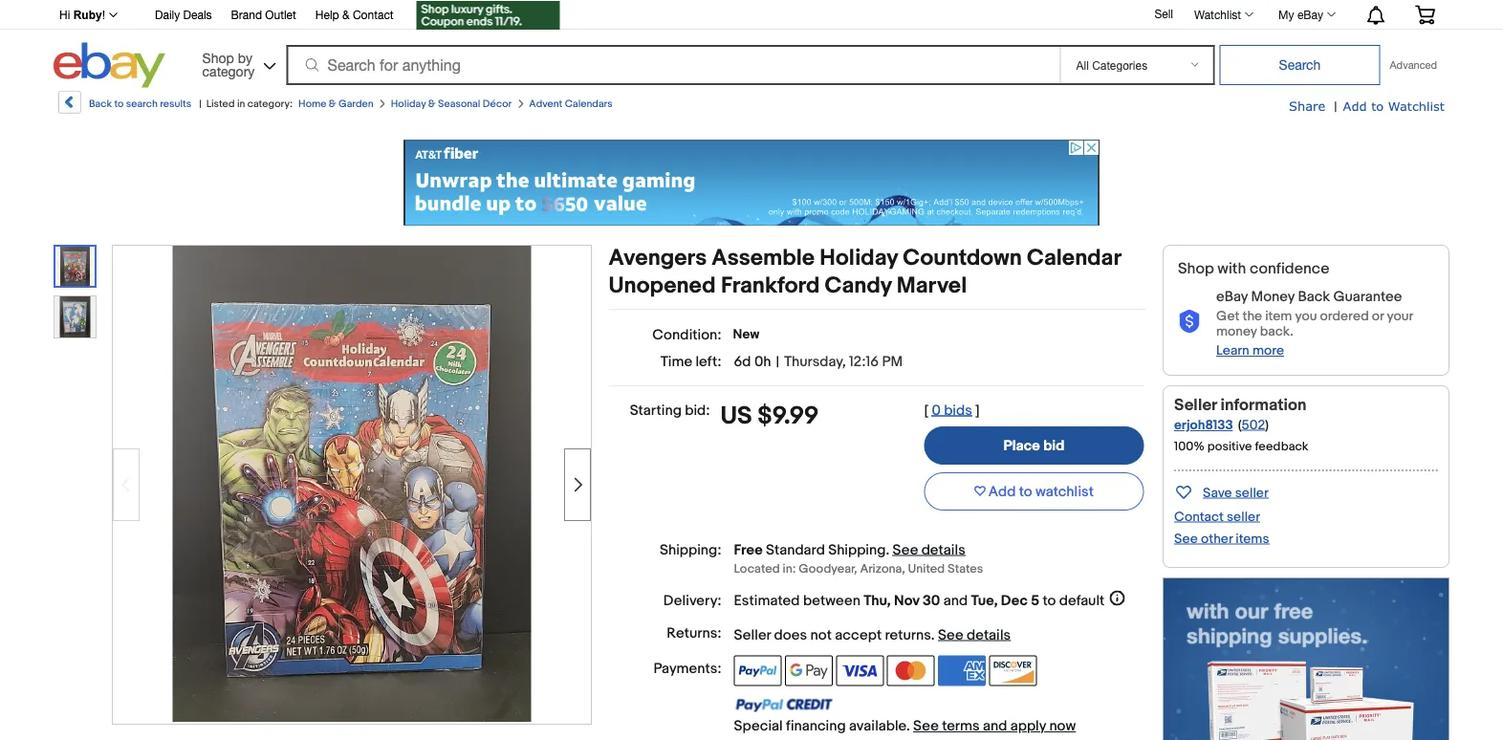 Task type: vqa. For each thing, say whether or not it's contained in the screenshot.
"it"
no



Task type: locate. For each thing, give the bounding box(es) containing it.
502 link
[[1242, 417, 1266, 433]]

& inside account navigation
[[342, 8, 350, 22]]

& for home
[[329, 98, 336, 110]]

help
[[315, 8, 339, 22]]

deals
[[183, 8, 212, 22]]

seller up paypal image
[[734, 626, 771, 644]]

| inside the share | add to watchlist
[[1335, 99, 1338, 115]]

see details link up united
[[893, 541, 966, 559]]

0 vertical spatial ebay
[[1298, 8, 1324, 21]]

and
[[944, 593, 968, 610], [983, 718, 1008, 735]]

learn
[[1217, 343, 1250, 359]]

contact seller link
[[1174, 509, 1261, 525]]

time
[[661, 353, 693, 370]]

more
[[1253, 343, 1284, 359]]

1 vertical spatial watchlist
[[1389, 98, 1445, 113]]

. up arizona,
[[886, 541, 890, 559]]

avengers assemble holiday countdown calendar unopened frankford candy marvel - picture 1 of 2 image
[[173, 244, 531, 722]]

see details link down tue,
[[938, 626, 1011, 644]]

to right "5"
[[1043, 593, 1056, 610]]

picture 1 of 2 image
[[55, 247, 95, 286]]

1 vertical spatial seller
[[734, 626, 771, 644]]

0 horizontal spatial holiday
[[391, 98, 426, 110]]

0 horizontal spatial &
[[329, 98, 336, 110]]

0 horizontal spatial .
[[886, 541, 890, 559]]

0 horizontal spatial seller
[[734, 626, 771, 644]]

1 horizontal spatial holiday
[[820, 245, 898, 272]]

default
[[1059, 593, 1105, 610]]

&
[[342, 8, 350, 22], [329, 98, 336, 110], [428, 98, 436, 110]]

seller for seller does not accept returns
[[734, 626, 771, 644]]

standard
[[766, 541, 825, 559]]

Search for anything text field
[[289, 47, 1056, 83]]

1 horizontal spatial &
[[342, 8, 350, 22]]

and left apply
[[983, 718, 1008, 735]]

garden
[[339, 98, 374, 110]]

and for 30
[[944, 593, 968, 610]]

0 vertical spatial back
[[89, 98, 112, 110]]

None submit
[[1220, 45, 1381, 85]]

with
[[1218, 259, 1247, 278]]

502
[[1242, 417, 1266, 433]]

holiday left seasonal
[[391, 98, 426, 110]]

and right '30'
[[944, 593, 968, 610]]

0 horizontal spatial contact
[[353, 8, 394, 22]]

get the coupon image
[[417, 1, 560, 30]]

1 horizontal spatial watchlist
[[1389, 98, 1445, 113]]

5
[[1031, 593, 1040, 610]]

1 horizontal spatial shop
[[1178, 259, 1214, 278]]

in:
[[783, 562, 796, 577]]

contact right help
[[353, 8, 394, 22]]

1 horizontal spatial seller
[[1174, 395, 1217, 415]]

1 horizontal spatial contact
[[1174, 509, 1224, 525]]

brand outlet
[[231, 8, 296, 22]]

0 vertical spatial seller
[[1235, 485, 1269, 501]]

0 vertical spatial watchlist
[[1195, 8, 1242, 21]]

0h
[[755, 353, 771, 370]]

0 vertical spatial holiday
[[391, 98, 426, 110]]

terms
[[942, 718, 980, 735]]

new
[[733, 326, 760, 342]]

shipping:
[[660, 541, 722, 559]]

advent calendars link
[[529, 98, 613, 110]]

starting bid:
[[630, 402, 710, 419]]

seller does not accept returns . see details
[[734, 626, 1011, 644]]

contact up other
[[1174, 509, 1224, 525]]

1 vertical spatial .
[[931, 626, 935, 644]]

candy
[[825, 272, 892, 299]]

0 horizontal spatial ebay
[[1217, 288, 1248, 306]]

1 horizontal spatial ebay
[[1298, 8, 1324, 21]]

1 vertical spatial ebay
[[1217, 288, 1248, 306]]

& left seasonal
[[428, 98, 436, 110]]

shop inside shop by category
[[202, 50, 234, 66]]

to inside 'link'
[[114, 98, 124, 110]]

0 vertical spatial .
[[886, 541, 890, 559]]

0 vertical spatial details
[[922, 541, 966, 559]]

shop by category
[[202, 50, 255, 79]]

seller inside contact seller see other items
[[1227, 509, 1261, 525]]

0 horizontal spatial add
[[989, 483, 1016, 500]]

1 vertical spatial advertisement region
[[1163, 578, 1450, 740]]

& right help
[[342, 8, 350, 22]]

1 horizontal spatial .
[[931, 626, 935, 644]]

(
[[1238, 417, 1242, 433]]

your shopping cart image
[[1415, 5, 1437, 24]]

shop for shop by category
[[202, 50, 234, 66]]

1 horizontal spatial |
[[776, 353, 779, 370]]

seller for contact
[[1227, 509, 1261, 525]]

thu,
[[864, 593, 891, 610]]

watchlist link
[[1184, 3, 1263, 26]]

shop left with on the top right
[[1178, 259, 1214, 278]]

0 vertical spatial and
[[944, 593, 968, 610]]

holiday
[[391, 98, 426, 110], [820, 245, 898, 272]]

| left listed
[[199, 98, 202, 110]]

to left search
[[114, 98, 124, 110]]

1 vertical spatial details
[[967, 626, 1011, 644]]

seller up erjoh8133
[[1174, 395, 1217, 415]]

seller up items
[[1227, 509, 1261, 525]]

1 vertical spatial and
[[983, 718, 1008, 735]]

[ 0 bids ]
[[924, 402, 980, 419]]

google pay image
[[785, 656, 833, 686]]

back to search results link
[[56, 91, 191, 121]]

shop
[[202, 50, 234, 66], [1178, 259, 1214, 278]]

1 vertical spatial add
[[989, 483, 1016, 500]]

0 horizontal spatial advertisement region
[[404, 140, 1100, 226]]

to left watchlist
[[1019, 483, 1033, 500]]

results
[[160, 98, 191, 110]]

american express image
[[938, 656, 986, 686]]

bids
[[944, 402, 972, 419]]

financing
[[786, 718, 846, 735]]

add right share
[[1343, 98, 1367, 113]]

see inside contact seller see other items
[[1174, 531, 1198, 547]]

add
[[1343, 98, 1367, 113], [989, 483, 1016, 500]]

1 vertical spatial holiday
[[820, 245, 898, 272]]

us
[[721, 402, 752, 431]]

1 vertical spatial contact
[[1174, 509, 1224, 525]]

shop left by on the top of page
[[202, 50, 234, 66]]

ebay
[[1298, 8, 1324, 21], [1217, 288, 1248, 306]]

erjoh8133 link
[[1174, 417, 1234, 434]]

my ebay
[[1279, 8, 1324, 21]]

visa image
[[836, 656, 884, 686]]

details up united
[[922, 541, 966, 559]]

2 horizontal spatial |
[[1335, 99, 1338, 115]]

watchlist right "sell"
[[1195, 8, 1242, 21]]

1 vertical spatial back
[[1298, 288, 1331, 306]]

returns
[[885, 626, 931, 644]]

back
[[89, 98, 112, 110], [1298, 288, 1331, 306]]

daily
[[155, 8, 180, 22]]

goodyear,
[[799, 562, 857, 577]]

left:
[[696, 353, 722, 370]]

| right 0h
[[776, 353, 779, 370]]

0 vertical spatial shop
[[202, 50, 234, 66]]

seasonal
[[438, 98, 480, 110]]

1 horizontal spatial add
[[1343, 98, 1367, 113]]

master card image
[[887, 656, 935, 686]]

us $9.99 main content
[[609, 245, 1146, 740]]

1 vertical spatial shop
[[1178, 259, 1214, 278]]

)
[[1266, 417, 1269, 433]]

& for holiday
[[428, 98, 436, 110]]

holiday right assemble
[[820, 245, 898, 272]]

contact inside contact seller see other items
[[1174, 509, 1224, 525]]

watchlist down the advanced link
[[1389, 98, 1445, 113]]

back left search
[[89, 98, 112, 110]]

in
[[237, 98, 245, 110]]

1 vertical spatial seller
[[1227, 509, 1261, 525]]

help & contact
[[315, 8, 394, 22]]

advertisement region
[[404, 140, 1100, 226], [1163, 578, 1450, 740]]

0 horizontal spatial watchlist
[[1195, 8, 1242, 21]]

back to search results
[[89, 98, 191, 110]]

seller right save
[[1235, 485, 1269, 501]]

seller inside us $9.99 main content
[[734, 626, 771, 644]]

with details__icon image
[[1178, 310, 1201, 334]]

ebay right the my
[[1298, 8, 1324, 21]]

& for help
[[342, 8, 350, 22]]

. down '30'
[[931, 626, 935, 644]]

| right share button
[[1335, 99, 1338, 115]]

ebay up get
[[1217, 288, 1248, 306]]

0 vertical spatial seller
[[1174, 395, 1217, 415]]

add down place
[[989, 483, 1016, 500]]

1 horizontal spatial back
[[1298, 288, 1331, 306]]

items
[[1236, 531, 1270, 547]]

& right the home
[[329, 98, 336, 110]]

back up you
[[1298, 288, 1331, 306]]

back inside 'link'
[[89, 98, 112, 110]]

holiday & seasonal décor
[[391, 98, 512, 110]]

details down tue,
[[967, 626, 1011, 644]]

0 vertical spatial contact
[[353, 8, 394, 22]]

$9.99
[[758, 402, 819, 431]]

see
[[1174, 531, 1198, 547], [893, 541, 918, 559], [938, 626, 964, 644], [914, 718, 939, 735]]

home & garden
[[298, 98, 374, 110]]

daily deals
[[155, 8, 212, 22]]

countdown
[[903, 245, 1022, 272]]

1 horizontal spatial and
[[983, 718, 1008, 735]]

see details link
[[893, 541, 966, 559], [938, 626, 1011, 644]]

place bid button
[[924, 427, 1144, 465]]

search
[[126, 98, 158, 110]]

payments:
[[654, 660, 722, 678]]

hi
[[59, 9, 70, 22]]

paypal credit image
[[734, 697, 834, 713]]

12:16
[[849, 353, 879, 370]]

1 horizontal spatial details
[[967, 626, 1011, 644]]

seller inside button
[[1235, 485, 1269, 501]]

contact
[[353, 8, 394, 22], [1174, 509, 1224, 525]]

share
[[1289, 98, 1326, 113]]

accept
[[835, 626, 882, 644]]

2 horizontal spatial &
[[428, 98, 436, 110]]

paypal image
[[734, 656, 782, 686]]

see left other
[[1174, 531, 1198, 547]]

0 horizontal spatial back
[[89, 98, 112, 110]]

to down the advanced link
[[1372, 98, 1384, 113]]

seller inside seller information erjoh8133 ( 502 ) 100% positive feedback
[[1174, 395, 1217, 415]]

us $9.99
[[721, 402, 819, 431]]

0 horizontal spatial shop
[[202, 50, 234, 66]]

confidence
[[1250, 259, 1330, 278]]

0 vertical spatial add
[[1343, 98, 1367, 113]]

0 horizontal spatial and
[[944, 593, 968, 610]]

shop by category button
[[194, 43, 280, 84]]

seller for save
[[1235, 485, 1269, 501]]



Task type: describe. For each thing, give the bounding box(es) containing it.
share button
[[1289, 98, 1326, 115]]

states
[[948, 562, 983, 577]]

erjoh8133
[[1174, 417, 1234, 434]]

0 horizontal spatial |
[[199, 98, 202, 110]]

none submit inside the shop by category banner
[[1220, 45, 1381, 85]]

back.
[[1260, 324, 1294, 340]]

advent
[[529, 98, 563, 110]]

0 bids link
[[932, 402, 972, 419]]

sell
[[1155, 7, 1174, 20]]

add inside button
[[989, 483, 1016, 500]]

returns:
[[667, 625, 722, 642]]

feedback
[[1255, 439, 1309, 454]]

learn more link
[[1217, 343, 1284, 359]]

tue,
[[971, 593, 998, 610]]

between
[[803, 593, 861, 610]]

1 vertical spatial see details link
[[938, 626, 1011, 644]]

other
[[1201, 531, 1233, 547]]

brand
[[231, 8, 262, 22]]

shop with confidence
[[1178, 259, 1330, 278]]

place
[[1004, 437, 1040, 454]]

!
[[102, 9, 105, 22]]

account navigation
[[49, 0, 1450, 32]]

arizona,
[[860, 562, 905, 577]]

holiday & seasonal décor link
[[391, 98, 512, 110]]

starting
[[630, 402, 682, 419]]

advanced link
[[1381, 46, 1447, 84]]

home & garden link
[[298, 98, 374, 110]]

see up american express image
[[938, 626, 964, 644]]

thursday,
[[784, 353, 846, 370]]

shop for shop with confidence
[[1178, 259, 1214, 278]]

category
[[202, 63, 255, 79]]

see up united
[[893, 541, 918, 559]]

item
[[1266, 308, 1292, 325]]

ruby
[[73, 9, 102, 22]]

you
[[1295, 308, 1317, 325]]

ebay inside account navigation
[[1298, 8, 1324, 21]]

bid:
[[685, 402, 710, 419]]

free
[[734, 541, 763, 559]]

daily deals link
[[155, 5, 212, 26]]

save
[[1203, 485, 1232, 501]]

ordered
[[1320, 308, 1369, 325]]

dec
[[1001, 593, 1028, 610]]

standard shipping . see details
[[766, 541, 966, 559]]

special
[[734, 718, 783, 735]]

sell link
[[1146, 7, 1182, 20]]

| inside us $9.99 main content
[[776, 353, 779, 370]]

pm
[[882, 353, 903, 370]]

home
[[298, 98, 327, 110]]

unopened
[[609, 272, 716, 299]]

| listed in category:
[[199, 98, 293, 110]]

help & contact link
[[315, 5, 394, 26]]

to inside button
[[1019, 483, 1033, 500]]

special financing available. see terms and apply now
[[734, 718, 1076, 735]]

place bid
[[1004, 437, 1065, 454]]

100%
[[1174, 439, 1205, 454]]

0 horizontal spatial details
[[922, 541, 966, 559]]

ebay inside ebay money back guarantee get the item you ordered or your money back. learn more
[[1217, 288, 1248, 306]]

watchlist
[[1036, 483, 1094, 500]]

calendars
[[565, 98, 613, 110]]

now
[[1050, 718, 1076, 735]]

share | add to watchlist
[[1289, 98, 1445, 115]]

does
[[774, 626, 807, 644]]

to inside the share | add to watchlist
[[1372, 98, 1384, 113]]

hi ruby !
[[59, 9, 105, 22]]

see left the terms
[[914, 718, 939, 735]]

positive
[[1208, 439, 1252, 454]]

condition:
[[653, 327, 722, 344]]

0 vertical spatial see details link
[[893, 541, 966, 559]]

category:
[[247, 98, 293, 110]]

information
[[1221, 395, 1307, 415]]

avengers
[[609, 245, 707, 272]]

back inside ebay money back guarantee get the item you ordered or your money back. learn more
[[1298, 288, 1331, 306]]

1 horizontal spatial advertisement region
[[1163, 578, 1450, 740]]

0 vertical spatial advertisement region
[[404, 140, 1100, 226]]

estimated between thu, nov 30 and tue, dec 5 to default
[[734, 593, 1105, 610]]

bid
[[1044, 437, 1065, 454]]

calendar
[[1027, 245, 1121, 272]]

add to watchlist
[[989, 483, 1094, 500]]

watchlist inside account navigation
[[1195, 8, 1242, 21]]

30
[[923, 593, 941, 610]]

by
[[238, 50, 252, 66]]

your
[[1387, 308, 1413, 325]]

0
[[932, 402, 941, 419]]

my ebay link
[[1268, 3, 1345, 26]]

add to watchlist button
[[924, 472, 1144, 511]]

discover image
[[989, 656, 1037, 686]]

save seller
[[1203, 485, 1269, 501]]

not
[[811, 626, 832, 644]]

watchlist inside the share | add to watchlist
[[1389, 98, 1445, 113]]

contact inside account navigation
[[353, 8, 394, 22]]

avengers assemble holiday countdown calendar unopened frankford candy marvel
[[609, 245, 1121, 299]]

money
[[1251, 288, 1295, 306]]

]
[[976, 402, 980, 419]]

and for terms
[[983, 718, 1008, 735]]

time left:
[[661, 353, 722, 370]]

nov
[[894, 593, 920, 610]]

located
[[734, 562, 780, 577]]

seller for seller information
[[1174, 395, 1217, 415]]

holiday inside avengers assemble holiday countdown calendar unopened frankford candy marvel
[[820, 245, 898, 272]]

brand outlet link
[[231, 5, 296, 26]]

seller information erjoh8133 ( 502 ) 100% positive feedback
[[1174, 395, 1309, 454]]

add inside the share | add to watchlist
[[1343, 98, 1367, 113]]

money
[[1217, 324, 1257, 340]]

assemble
[[712, 245, 815, 272]]

shop by category banner
[[49, 0, 1450, 93]]

picture 2 of 2 image
[[55, 296, 96, 338]]

décor
[[483, 98, 512, 110]]

guarantee
[[1334, 288, 1403, 306]]

or
[[1372, 308, 1384, 325]]

advent calendars
[[529, 98, 613, 110]]



